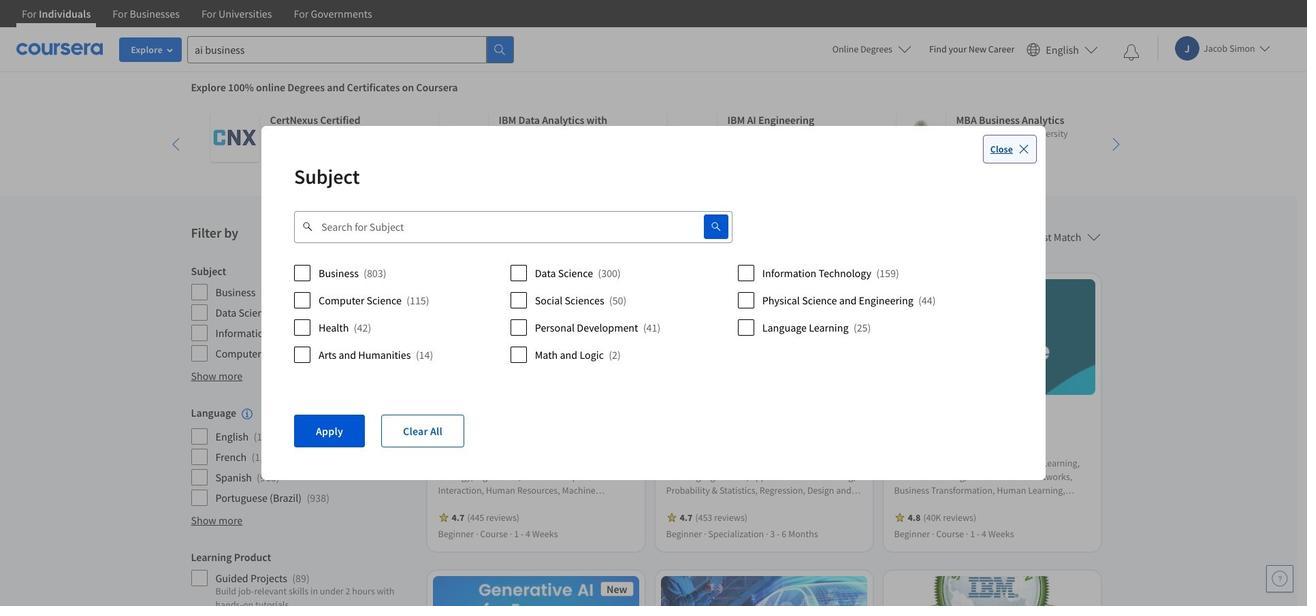 Task type: locate. For each thing, give the bounding box(es) containing it.
Search by keyword search field
[[313, 210, 672, 243]]

search image
[[711, 221, 722, 232]]

None search field
[[187, 36, 514, 63]]

group
[[191, 264, 414, 362], [191, 406, 414, 507], [191, 551, 414, 606]]

0 horizontal spatial ibm image
[[439, 113, 488, 162]]

help center image
[[1272, 571, 1289, 587]]

o.p. jindal global university image
[[897, 113, 946, 162]]

1 horizontal spatial ibm image
[[668, 113, 717, 162]]

certnexus image
[[210, 113, 259, 162]]

2 vertical spatial group
[[191, 551, 414, 606]]

ibm image
[[439, 113, 488, 162], [668, 113, 717, 162]]

2 group from the top
[[191, 406, 414, 507]]

3 group from the top
[[191, 551, 414, 606]]

dialog
[[262, 126, 1046, 480]]

2 ibm image from the left
[[668, 113, 717, 162]]

0 vertical spatial group
[[191, 264, 414, 362]]

1 ibm image from the left
[[439, 113, 488, 162]]

1 vertical spatial group
[[191, 406, 414, 507]]



Task type: describe. For each thing, give the bounding box(es) containing it.
1 group from the top
[[191, 264, 414, 362]]

banner navigation
[[11, 0, 383, 37]]

select subject options element
[[294, 260, 1013, 382]]

coursera image
[[16, 38, 103, 60]]



Task type: vqa. For each thing, say whether or not it's contained in the screenshot.
second IBM image from the right
yes



